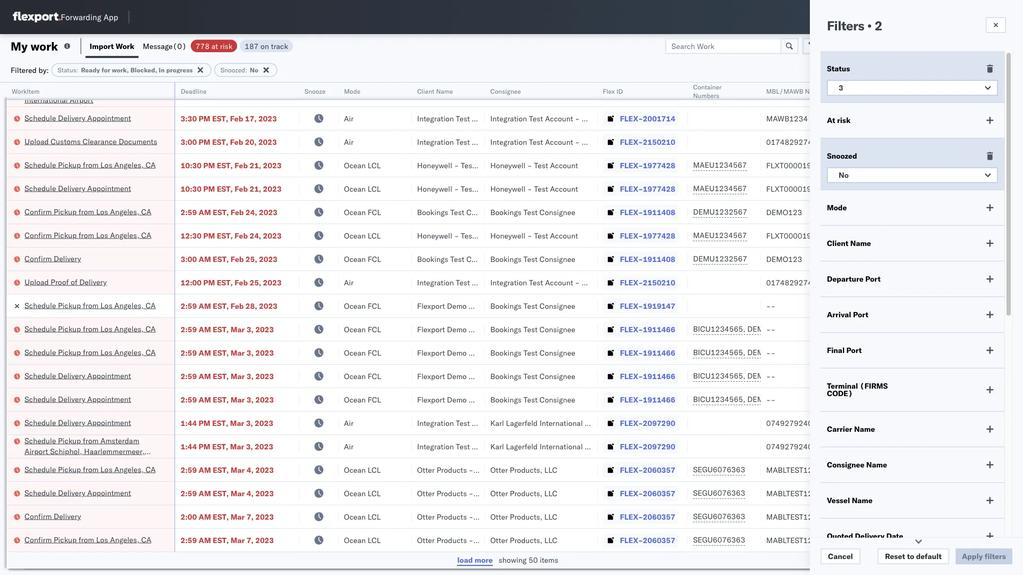 Task type: vqa. For each thing, say whether or not it's contained in the screenshot.


Task type: describe. For each thing, give the bounding box(es) containing it.
2 schedule pickup from los angeles, ca button from the top
[[25, 219, 156, 231]]

8 am from the top
[[199, 408, 211, 418]]

5 2:59 from the top
[[181, 361, 197, 371]]

arrival port
[[828, 310, 869, 320]]

otter products - test account for schedule delivery appointment link related to 7th schedule delivery appointment button from the bottom of the page
[[417, 127, 520, 136]]

4 ocean lcl from the top
[[344, 244, 381, 253]]

4, for schedule delivery appointment
[[247, 549, 254, 558]]

mbltest1234 for schedule pickup from los angeles, ca
[[767, 103, 817, 113]]

•
[[868, 18, 872, 34]]

5 ocean lcl from the top
[[344, 291, 381, 300]]

Search Work text field
[[666, 38, 782, 54]]

3 button
[[828, 80, 999, 96]]

name inside button
[[436, 87, 453, 95]]

resize handle column header for deadline
[[287, 83, 299, 576]]

4 llc from the top
[[545, 549, 558, 558]]

confirm delivery button
[[25, 313, 81, 325]]

flexport for 3rd schedule pickup from los angeles, ca link from the bottom
[[417, 385, 445, 394]]

track
[[271, 41, 288, 51]]

filters
[[828, 18, 865, 34]]

1 entity from the left
[[460, 80, 480, 89]]

flexport. image
[[13, 12, 61, 22]]

3 llc from the top
[[545, 526, 558, 535]]

flex-1977428 for confirm pickup from los angeles, ca
[[620, 291, 676, 300]]

action
[[987, 41, 1011, 51]]

bookings for 3rd schedule pickup from los angeles, ca link from the bottom
[[491, 385, 522, 394]]

10 2:59 from the top
[[181, 526, 197, 535]]

reset to default
[[886, 552, 942, 562]]

ca for confirm pickup from los angeles, ca link associated with 2:59 am est, feb 24, 2023
[[141, 267, 152, 276]]

6 ocean lcl from the top
[[344, 526, 381, 535]]

1:44 pm est, mar 3, 2023 for schedule delivery appointment
[[181, 479, 273, 488]]

1 am from the top
[[199, 80, 211, 89]]

3 otter products, llc from the top
[[491, 526, 558, 535]]

ocean for confirm pickup from los angeles, ca link associated with 2:59 am est, feb 24, 2023
[[344, 267, 366, 277]]

at
[[212, 41, 218, 51]]

4 ocean fcl from the top
[[344, 361, 382, 371]]

7 lcl from the top
[[368, 549, 381, 558]]

1 otter products, llc from the top
[[491, 103, 558, 113]]

3:00 am est, feb 25, 2023
[[181, 314, 278, 324]]

confirm pickup from los angeles, ca link for 2:59 am est, feb 24, 2023
[[25, 266, 152, 277]]

operator
[[908, 87, 933, 95]]

container numbers button
[[688, 81, 751, 100]]

2 otter products, llc from the top
[[491, 127, 558, 136]]

import
[[90, 41, 114, 51]]

2 flexport demo consignee from the top
[[417, 385, 505, 394]]

6 schedule delivery appointment from the top
[[25, 478, 131, 487]]

integration for upload proof of delivery
[[491, 338, 528, 347]]

id
[[617, 87, 624, 95]]

filtered
[[11, 65, 37, 75]]

flxt00001977428a for schedule delivery appointment
[[767, 244, 840, 253]]

4 -- from the top
[[767, 432, 776, 441]]

to
[[908, 552, 915, 562]]

4 bicu1234565, demu1232567 from the top
[[694, 455, 802, 464]]

flex- for schedule pickup from los angeles international airport link
[[620, 150, 643, 159]]

7 schedule delivery appointment from the top
[[25, 548, 131, 558]]

(firms
[[861, 382, 889, 391]]

upload proof of delivery link
[[25, 337, 107, 347]]

1 ping from the left
[[417, 80, 435, 89]]

6 am from the top
[[199, 361, 211, 371]]

ca for 4th schedule pickup from los angeles, ca link from the bottom of the page
[[146, 361, 156, 370]]

snoozed for snoozed
[[828, 151, 858, 161]]

demo for schedule delivery appointment link related to 4th schedule delivery appointment button from the bottom
[[447, 432, 467, 441]]

my
[[11, 39, 28, 53]]

code)
[[828, 389, 853, 399]]

4 schedule delivery appointment button from the top
[[25, 431, 131, 442]]

confirm delivery link
[[25, 313, 81, 324]]

3 schedule pickup from los angeles, ca button from the top
[[25, 384, 156, 395]]

delivery for second schedule delivery appointment button from the top
[[58, 173, 85, 182]]

25, for 12:00 pm est, feb 25, 2023
[[250, 338, 261, 347]]

terminal (firms code)
[[828, 382, 889, 399]]

reset
[[886, 552, 906, 562]]

status : ready for work, blocked, in progress
[[58, 66, 193, 74]]

1 -- from the top
[[767, 361, 776, 371]]

1 bicu1234565, from the top
[[694, 384, 746, 394]]

5 -- from the top
[[767, 455, 776, 464]]

forwarding app link
[[13, 12, 118, 22]]

documents
[[119, 197, 157, 206]]

delivery for 4th schedule delivery appointment button from the bottom
[[58, 431, 85, 440]]

187
[[245, 41, 259, 51]]

flxt00001977428a for schedule pickup from los angeles, ca
[[767, 221, 840, 230]]

2:59 am est, feb 17, 2023 for confirm pickup from los angeles, ca
[[181, 80, 278, 89]]

file
[[842, 41, 855, 51]]

1 ping - test entity from the left
[[417, 80, 480, 89]]

schedule pickup from los angeles international airport
[[25, 144, 141, 164]]

5 schedule pickup from los angeles, ca from the top
[[25, 408, 156, 417]]

batch
[[965, 41, 985, 51]]

schedule delivery appointment link for second schedule delivery appointment button from the top
[[25, 173, 131, 183]]

3:00 for 3:00 am est, feb 25, 2023
[[181, 314, 197, 324]]

on
[[261, 41, 269, 51]]

customs
[[51, 197, 81, 206]]

8 ocean fcl from the top
[[344, 455, 382, 464]]

port for final port
[[847, 346, 862, 355]]

client name inside client name button
[[417, 87, 453, 95]]

otter products - test account for schedule delivery appointment link corresponding to seventh schedule delivery appointment button from the top
[[417, 549, 520, 558]]

consignee inside button
[[491, 87, 521, 95]]

4 1911466 from the top
[[643, 455, 676, 464]]

3 ocean fcl from the top
[[344, 314, 382, 324]]

3 products from the top
[[437, 526, 467, 535]]

resize handle column header for workitem
[[162, 83, 174, 576]]

flex-1919147
[[620, 361, 676, 371]]

actions
[[982, 87, 1004, 95]]

5 schedule delivery appointment from the top
[[25, 455, 131, 464]]

snooze
[[305, 87, 326, 95]]

778 at risk
[[196, 41, 233, 51]]

departure port
[[828, 275, 881, 284]]

at risk
[[828, 116, 851, 125]]

5 schedule delivery appointment button from the top
[[25, 454, 131, 466]]

12:30 pm est, feb 24, 2023
[[181, 291, 282, 300]]

6 schedule delivery appointment button from the top
[[25, 478, 131, 489]]

2 1911466 from the top
[[643, 408, 676, 418]]

upload customs clearance documents
[[25, 197, 157, 206]]

3 bicu1234565, demu1232567 from the top
[[694, 431, 802, 441]]

2150210 for 12:00 pm est, feb 25, 2023
[[643, 338, 676, 347]]

batch action
[[965, 41, 1011, 51]]

client name button
[[412, 85, 475, 95]]

deadline button
[[175, 85, 289, 95]]

4 products from the top
[[437, 549, 467, 558]]

status for status
[[828, 64, 851, 73]]

delivery for seventh schedule delivery appointment button from the top
[[58, 548, 85, 558]]

appointment for 3rd schedule delivery appointment button from the top's schedule delivery appointment link
[[87, 243, 131, 253]]

upload for upload proof of delivery
[[25, 337, 49, 347]]

9 am from the top
[[199, 432, 211, 441]]

2 products, from the top
[[510, 127, 543, 136]]

2
[[875, 18, 883, 34]]

mbl/mawb numbers
[[767, 87, 832, 95]]

upload proof of delivery
[[25, 337, 107, 347]]

schedule pickup from amsterdam airport schiphol, haarlemmermeer, netherlands
[[25, 496, 145, 527]]

9 2:59 from the top
[[181, 455, 197, 464]]

snoozed : no
[[221, 66, 259, 74]]

flex- for schedule delivery appointment link related to 4th schedule delivery appointment button from the bottom
[[620, 432, 643, 441]]

3 resize handle column header from the left
[[326, 83, 339, 576]]

5 schedule pickup from los angeles, ca button from the top
[[25, 524, 156, 536]]

(0)
[[173, 41, 187, 51]]

1 schedule delivery appointment button from the top
[[25, 126, 131, 137]]

appointment for schedule delivery appointment link for 5th schedule delivery appointment button
[[87, 455, 131, 464]]

resize handle column header for mode
[[399, 83, 412, 576]]

flexport for schedule delivery appointment link related to 4th schedule delivery appointment button from the bottom
[[417, 432, 445, 441]]

7 ocean fcl from the top
[[344, 432, 382, 441]]

integration test account - western digital for schedule pickup from los angeles international airport
[[491, 150, 634, 159]]

3 products, from the top
[[510, 526, 543, 535]]

3:00 pm est, feb 20, 2023
[[181, 197, 277, 206]]

2:59 am est, mar 3, 2023 for schedule delivery appointment link related to 4th schedule delivery appointment button from the bottom
[[181, 432, 274, 441]]

schiphol,
[[50, 507, 82, 516]]

flex id
[[603, 87, 624, 95]]

2:59 am est, feb 28, 2023
[[181, 361, 278, 371]]

schedule delivery appointment link for seventh schedule delivery appointment button from the top
[[25, 548, 131, 559]]

vessel name
[[828, 496, 873, 506]]

my work
[[11, 39, 58, 53]]

cancel
[[829, 552, 854, 562]]

4 products, from the top
[[510, 549, 543, 558]]

5 ocean fcl from the top
[[344, 385, 382, 394]]

07492792403 for schedule pickup from amsterdam airport schiphol, haarlemmermeer, netherlands
[[767, 502, 818, 511]]

schedule delivery appointment link for 3rd schedule delivery appointment button from the top
[[25, 243, 131, 254]]

1 products from the top
[[437, 103, 467, 113]]

2 llc from the top
[[545, 127, 558, 136]]

reset to default button
[[878, 549, 950, 565]]

schedule for schedule delivery appointment link corresponding to seventh schedule delivery appointment button from the top
[[25, 548, 56, 558]]

pickup inside "schedule pickup from los angeles international airport"
[[58, 144, 81, 154]]

file exception
[[842, 41, 892, 51]]

confirm for 2:59 am est, feb 17, 2023
[[25, 79, 52, 89]]

numbers for container numbers
[[694, 91, 720, 99]]

4 schedule pickup from los angeles, ca link from the top
[[25, 384, 156, 394]]

4 lcl from the top
[[368, 244, 381, 253]]

4 schedule pickup from los angeles, ca from the top
[[25, 384, 156, 394]]

airport inside "schedule pickup from los angeles international airport"
[[70, 155, 93, 164]]

7 schedule delivery appointment button from the top
[[25, 548, 131, 560]]

3 am from the top
[[199, 127, 211, 136]]

flex-1911466 for 5th schedule pickup from los angeles, ca link
[[620, 408, 676, 418]]

2 2:59 from the top
[[181, 103, 197, 113]]

demo123 for 2:59 am est, feb 24, 2023
[[767, 267, 803, 277]]

schedule for 5th schedule pickup from los angeles, ca link from the bottom
[[25, 220, 56, 229]]

24, for 2:59 am est, feb 24, 2023
[[246, 267, 257, 277]]

2:59 am est, mar 3, 2023 for 3rd schedule pickup from los angeles, ca link from the bottom
[[181, 385, 274, 394]]

1988285 for schedule delivery appointment
[[643, 127, 676, 136]]

1988285 for schedule pickup from los angeles, ca
[[643, 103, 676, 113]]

3 -- from the top
[[767, 408, 776, 418]]

netherlands
[[25, 518, 66, 527]]

5 lcl from the top
[[368, 291, 381, 300]]

progress
[[166, 66, 193, 74]]

6 schedule pickup from los angeles, ca from the top
[[25, 525, 156, 534]]

12:00
[[181, 338, 202, 347]]

ca for 3rd schedule pickup from los angeles, ca link from the bottom
[[146, 384, 156, 394]]

4 bicu1234565, from the top
[[694, 455, 746, 464]]

nyku9743990 for schedule pickup from los angeles, ca
[[694, 103, 746, 112]]

ocean for confirm delivery link
[[344, 314, 366, 324]]

2 ping - test entity from the left
[[491, 80, 553, 89]]

lagerfeld for schedule delivery appointment
[[506, 479, 538, 488]]

b.v for schedule pickup from amsterdam airport schiphol, haarlemmermeer, netherlands
[[585, 502, 597, 511]]

schedule for 5th schedule pickup from los angeles, ca link
[[25, 408, 56, 417]]

by:
[[39, 65, 49, 75]]

schedule for schedule pickup from los angeles international airport link
[[25, 144, 56, 154]]

1919147
[[643, 361, 676, 371]]

4 fcl from the top
[[368, 361, 382, 371]]

date
[[887, 532, 904, 542]]

consignee name
[[828, 461, 888, 470]]

consignee button
[[485, 85, 587, 95]]

5 flexport demo consignee from the top
[[417, 455, 505, 464]]

2 schedule delivery appointment button from the top
[[25, 173, 131, 184]]

6 ocean fcl from the top
[[344, 408, 382, 418]]

20
[[923, 432, 932, 441]]

1 horizontal spatial mode
[[828, 203, 848, 213]]

2 schedule pickup from los angeles, ca from the top
[[25, 220, 156, 229]]

schedule delivery appointment link for 7th schedule delivery appointment button from the bottom of the page
[[25, 126, 131, 136]]

21, for schedule delivery appointment
[[250, 244, 261, 253]]

wi
[[934, 432, 941, 441]]

team
[[943, 432, 960, 441]]

1 schedule pickup from los angeles, ca link from the top
[[25, 102, 156, 113]]

2 air from the top
[[344, 174, 354, 183]]

3 schedule pickup from los angeles, ca link from the top
[[25, 360, 156, 371]]

testmbl123
[[767, 80, 814, 89]]

7 ocean lcl from the top
[[344, 549, 381, 558]]

3 schedule pickup from los angeles, ca from the top
[[25, 361, 156, 370]]

ocean for schedule delivery appointment link for 5th schedule delivery appointment button
[[344, 455, 366, 464]]

3 1911466 from the top
[[643, 432, 676, 441]]

8 2:59 from the top
[[181, 432, 197, 441]]

cancel button
[[821, 549, 861, 565]]

confirm for 2:59 am est, feb 24, 2023
[[25, 267, 52, 276]]

deadline
[[181, 87, 207, 95]]

20,
[[245, 197, 257, 206]]

flexport for schedule delivery appointment link for 5th schedule delivery appointment button
[[417, 455, 445, 464]]

c/o for schedule delivery appointment
[[599, 479, 612, 488]]

3 flexport demo consignee from the top
[[417, 408, 505, 418]]

delivery for 5th schedule delivery appointment button
[[58, 455, 85, 464]]

3 bicu1234565, from the top
[[694, 431, 746, 441]]

pm for second schedule delivery appointment button from the bottom of the page
[[199, 479, 211, 488]]

12 am from the top
[[199, 549, 211, 558]]

3:30 pm est, feb 17, 2023 for schedule delivery appointment
[[181, 174, 277, 183]]

9 ocean from the top
[[344, 361, 366, 371]]

confirm for 3:00 am est, feb 25, 2023
[[25, 314, 52, 323]]

integration for schedule pickup from los angeles international airport
[[491, 150, 528, 159]]

integration for schedule delivery appointment
[[491, 174, 528, 183]]

fcl for confirm delivery link
[[368, 314, 382, 324]]

blocked,
[[130, 66, 157, 74]]

3 schedule delivery appointment from the top
[[25, 243, 131, 253]]

mawb1234 for schedule pickup from los angeles international airport
[[767, 150, 808, 159]]

2 bicu1234565, demu1232567 from the top
[[694, 408, 802, 417]]

ca for 6th schedule pickup from los angeles, ca link from the bottom of the page
[[146, 103, 156, 112]]

international for schedule pickup from amsterdam airport schiphol, haarlemmermeer, netherlands
[[540, 502, 583, 511]]

6 schedule pickup from los angeles, ca link from the top
[[25, 524, 156, 535]]

ocean for 12:30 pm est, feb 24, 2023 confirm pickup from los angeles, ca link
[[344, 291, 366, 300]]

1 demo from the top
[[447, 361, 467, 371]]

11 2:59 from the top
[[181, 549, 197, 558]]

maeu1234567 for schedule delivery appointment
[[694, 244, 748, 253]]

workitem
[[12, 87, 40, 95]]

ocean for 2:59 am est, feb 17, 2023 confirm pickup from los angeles, ca link
[[344, 80, 366, 89]]

delivery for second schedule delivery appointment button from the bottom of the page
[[58, 478, 85, 487]]

mabltest12345 for schedule delivery appointment
[[767, 549, 827, 558]]

upload proof of delivery button
[[25, 337, 107, 348]]



Task type: locate. For each thing, give the bounding box(es) containing it.
demu1232567
[[694, 267, 748, 277], [694, 314, 748, 323], [748, 384, 802, 394], [748, 408, 802, 417], [748, 431, 802, 441], [748, 455, 802, 464]]

2 am from the top
[[199, 103, 211, 113]]

ca for 2:59 am est, feb 17, 2023 confirm pickup from los angeles, ca link
[[141, 79, 152, 89]]

4 2:59 am est, mar 3, 2023 from the top
[[181, 455, 274, 464]]

0 vertical spatial mode
[[344, 87, 361, 95]]

flex-2097290 for schedule delivery appointment
[[620, 479, 676, 488]]

1 horizontal spatial airport
[[70, 155, 93, 164]]

from inside schedule pickup from amsterdam airport schiphol, haarlemmermeer, netherlands
[[83, 496, 99, 506]]

0 vertical spatial 1977428
[[643, 221, 676, 230]]

schedule pickup from los angeles international airport link
[[25, 144, 161, 165]]

0 horizontal spatial airport
[[25, 507, 48, 516]]

port right departure
[[866, 275, 881, 284]]

flex- for confirm pickup from los angeles, ca link associated with 2:59 am est, feb 24, 2023
[[620, 267, 643, 277]]

1 vertical spatial flxt00001977428a
[[767, 244, 840, 253]]

2:59 am est, mar 3, 2023 for 5th schedule pickup from los angeles, ca link
[[181, 408, 274, 418]]

2 1977428 from the top
[[643, 244, 676, 253]]

21,
[[250, 221, 261, 230], [250, 244, 261, 253]]

1 resize handle column header from the left
[[162, 83, 174, 576]]

: left ready
[[76, 66, 78, 74]]

filtered by:
[[11, 65, 49, 75]]

3:30 for schedule pickup from los angeles international airport
[[181, 150, 197, 159]]

0 vertical spatial b.v
[[585, 479, 597, 488]]

2 demo from the top
[[447, 385, 467, 394]]

upload inside button
[[25, 337, 49, 347]]

ping - test entity
[[417, 80, 480, 89], [491, 80, 553, 89]]

10:30 down 3:00 pm est, feb 20, 2023
[[181, 221, 202, 230]]

0 vertical spatial no
[[250, 66, 259, 74]]

4 otter products, llc from the top
[[491, 549, 558, 558]]

0 horizontal spatial ping - test entity
[[417, 80, 480, 89]]

bicu1234565,
[[694, 384, 746, 394], [694, 408, 746, 417], [694, 431, 746, 441], [694, 455, 746, 464]]

schedule for 3rd schedule delivery appointment button from the top's schedule delivery appointment link
[[25, 243, 56, 253]]

mar
[[231, 385, 245, 394], [231, 408, 245, 418], [231, 432, 245, 441], [231, 455, 245, 464], [230, 479, 244, 488], [230, 502, 244, 511], [231, 526, 245, 535], [231, 549, 245, 558]]

schedule inside schedule pickup from amsterdam airport schiphol, haarlemmermeer, netherlands
[[25, 496, 56, 506]]

schedule for 6th schedule pickup from los angeles, ca link from the bottom of the page
[[25, 103, 56, 112]]

4 am from the top
[[199, 267, 211, 277]]

port right final
[[847, 346, 862, 355]]

0 vertical spatial karl lagerfeld international b.v c/o bleckmann
[[491, 479, 651, 488]]

status right by:
[[58, 66, 76, 74]]

10:30 pm est, feb 21, 2023 up 2:59 am est, feb 24, 2023
[[181, 244, 282, 253]]

fcl for schedule delivery appointment link related to 4th schedule delivery appointment button from the bottom
[[368, 432, 382, 441]]

1 vertical spatial 2097290
[[643, 502, 676, 511]]

maeu1234567 for schedule pickup from los angeles, ca
[[694, 220, 748, 230]]

no inside button
[[839, 171, 849, 180]]

2 vertical spatial confirm pickup from los angeles, ca link
[[25, 290, 152, 300]]

24, up the '12:30 pm est, feb 24, 2023'
[[246, 267, 257, 277]]

2 schedule pickup from los angeles, ca link from the top
[[25, 219, 156, 230]]

20 flex- from the top
[[620, 526, 643, 535]]

upload
[[25, 197, 49, 206], [25, 337, 49, 347]]

0 vertical spatial 3:30
[[181, 150, 197, 159]]

appointment
[[87, 126, 131, 135], [87, 173, 131, 182], [87, 243, 131, 253], [87, 431, 131, 440], [87, 455, 131, 464], [87, 478, 131, 487], [87, 548, 131, 558]]

numbers inside button
[[806, 87, 832, 95]]

0 vertical spatial digital
[[612, 150, 634, 159]]

b.v for schedule delivery appointment
[[585, 479, 597, 488]]

0 horizontal spatial ping
[[417, 80, 435, 89]]

upload left proof
[[25, 337, 49, 347]]

mbltest1234 for schedule delivery appointment
[[767, 127, 817, 136]]

air for documents
[[344, 197, 354, 206]]

1 horizontal spatial snoozed
[[828, 151, 858, 161]]

snoozed down the "at risk"
[[828, 151, 858, 161]]

1 flex-2097290 from the top
[[620, 479, 676, 488]]

ready
[[81, 66, 100, 74]]

1 vertical spatial maeu1234567
[[694, 244, 748, 253]]

flex-1911408 for 2:59 am est, feb 24, 2023
[[620, 267, 676, 277]]

container numbers
[[694, 83, 722, 99]]

3 confirm from the top
[[25, 290, 52, 300]]

1 llc from the top
[[545, 103, 558, 113]]

10:30
[[181, 221, 202, 230], [181, 244, 202, 253]]

13 schedule from the top
[[25, 496, 56, 506]]

otter products - test account
[[417, 103, 520, 113], [417, 127, 520, 136], [417, 526, 520, 535], [417, 549, 520, 558]]

1 10:30 from the top
[[181, 221, 202, 230]]

message (0)
[[143, 41, 187, 51]]

0 horizontal spatial client name
[[417, 87, 453, 95]]

airport up netherlands
[[25, 507, 48, 516]]

0 vertical spatial bleckmann
[[614, 479, 651, 488]]

ag
[[522, 197, 532, 206], [595, 197, 605, 206], [522, 338, 532, 347], [595, 338, 605, 347]]

flex-1988285 for schedule pickup from los angeles, ca
[[620, 103, 676, 113]]

0 vertical spatial integration test account - western digital
[[491, 150, 634, 159]]

9 flex- from the top
[[620, 267, 643, 277]]

upload customs clearance documents link
[[25, 196, 157, 207]]

1 vertical spatial mabltest12345
[[767, 549, 827, 558]]

1 ocean from the top
[[344, 80, 366, 89]]

25, up 12:00 pm est, feb 25, 2023
[[246, 314, 257, 324]]

default
[[917, 552, 942, 562]]

0 vertical spatial 1:44
[[181, 479, 197, 488]]

confirm
[[25, 79, 52, 89], [25, 267, 52, 276], [25, 290, 52, 300], [25, 314, 52, 323]]

ocean for 5th schedule pickup from los angeles, ca link
[[344, 408, 366, 418]]

1:44
[[181, 479, 197, 488], [181, 502, 197, 511]]

demu1232567 for 3rd schedule pickup from los angeles, ca link from the bottom
[[748, 384, 802, 394]]

forwarding app
[[61, 12, 118, 22]]

1 vertical spatial 07492792403
[[767, 502, 818, 511]]

container
[[694, 83, 722, 91]]

from inside "schedule pickup from los angeles international airport"
[[83, 144, 99, 154]]

1 lagerfeld from the top
[[506, 479, 538, 488]]

0 vertical spatial flxt00001977428a
[[767, 221, 840, 230]]

1 lcl from the top
[[368, 103, 381, 113]]

0 vertical spatial airport
[[70, 155, 93, 164]]

: for status
[[76, 66, 78, 74]]

1 vertical spatial 10:30 pm est, feb 21, 2023
[[181, 244, 282, 253]]

no button
[[828, 167, 999, 183]]

3 appointment from the top
[[87, 243, 131, 253]]

1 vertical spatial integration test account - western digital
[[491, 174, 634, 183]]

1 vertical spatial flex-2150210
[[620, 338, 676, 347]]

2 vertical spatial 1977428
[[643, 291, 676, 300]]

0 vertical spatial western
[[582, 150, 610, 159]]

1 2060357 from the top
[[643, 526, 676, 535]]

1 vertical spatial 1911408
[[643, 314, 676, 324]]

fcl for confirm pickup from los angeles, ca link associated with 2:59 am est, feb 24, 2023
[[368, 267, 382, 277]]

1 bleckmann from the top
[[614, 479, 651, 488]]

clearance
[[83, 197, 117, 206]]

2023
[[259, 80, 278, 89], [259, 103, 278, 113], [259, 127, 278, 136], [259, 150, 277, 159], [259, 174, 277, 183], [259, 197, 277, 206], [263, 221, 282, 230], [263, 244, 282, 253], [259, 267, 278, 277], [263, 291, 282, 300], [259, 314, 278, 324], [263, 338, 282, 347], [259, 361, 278, 371], [256, 385, 274, 394], [256, 408, 274, 418], [256, 432, 274, 441], [256, 455, 274, 464], [255, 479, 273, 488], [255, 502, 273, 511], [256, 526, 274, 535], [256, 549, 274, 558]]

2 1911408 from the top
[[643, 314, 676, 324]]

2 bicu1234565, from the top
[[694, 408, 746, 417]]

1 vertical spatial western
[[582, 174, 610, 183]]

flex-1911466 for 3rd schedule pickup from los angeles, ca link from the bottom
[[620, 385, 676, 394]]

1 vertical spatial snoozed
[[828, 151, 858, 161]]

confirm pickup from los angeles, ca for 2:59 am est, feb 24, 2023
[[25, 267, 152, 276]]

demo for 5th schedule pickup from los angeles, ca link
[[447, 408, 467, 418]]

1988285 down flex id button
[[643, 127, 676, 136]]

1 flex- from the top
[[620, 80, 643, 89]]

mabltest12345 for schedule pickup from los angeles, ca
[[767, 526, 827, 535]]

2 3:30 from the top
[[181, 174, 197, 183]]

1 ocean lcl from the top
[[344, 103, 381, 113]]

0 vertical spatial 2001714
[[643, 150, 676, 159]]

numbers inside container numbers
[[694, 91, 720, 99]]

017482927423
[[767, 197, 822, 206], [767, 338, 822, 347]]

0 vertical spatial flex-1988285
[[620, 103, 676, 113]]

1 horizontal spatial client
[[828, 239, 849, 248]]

message
[[143, 41, 173, 51]]

at
[[828, 116, 836, 125]]

assignment
[[962, 432, 1001, 441]]

3 confirm pickup from los angeles, ca from the top
[[25, 290, 152, 300]]

0 vertical spatial 10:30 pm est, feb 21, 2023
[[181, 221, 282, 230]]

status for status : ready for work, blocked, in progress
[[58, 66, 76, 74]]

work
[[31, 39, 58, 53]]

upload customs clearance documents button
[[25, 196, 157, 208]]

1 vertical spatial karl lagerfeld international b.v c/o bleckmann
[[491, 502, 651, 511]]

1 vertical spatial port
[[854, 310, 869, 320]]

schedule pickup from amsterdam airport schiphol, haarlemmermeer, netherlands link
[[25, 496, 161, 527]]

3:30
[[181, 150, 197, 159], [181, 174, 197, 183]]

3 confirm pickup from los angeles, ca button from the top
[[25, 290, 152, 302]]

file exception button
[[826, 38, 899, 54], [826, 38, 899, 54]]

0 vertical spatial upload
[[25, 197, 49, 206]]

1 horizontal spatial :
[[245, 66, 247, 74]]

2:59
[[181, 80, 197, 89], [181, 103, 197, 113], [181, 127, 197, 136], [181, 267, 197, 277], [181, 361, 197, 371], [181, 385, 197, 394], [181, 408, 197, 418], [181, 432, 197, 441], [181, 455, 197, 464], [181, 526, 197, 535], [181, 549, 197, 558]]

10:30 pm est, feb 21, 2023
[[181, 221, 282, 230], [181, 244, 282, 253]]

integration test account - on ag
[[417, 197, 532, 206], [491, 197, 605, 206], [417, 338, 532, 347], [491, 338, 605, 347]]

0 vertical spatial international
[[25, 155, 68, 164]]

1 schedule pickup from los angeles, ca from the top
[[25, 103, 156, 112]]

flex-2097290 for schedule pickup from amsterdam airport schiphol, haarlemmermeer, netherlands
[[620, 502, 676, 511]]

: up 'deadline' button
[[245, 66, 247, 74]]

1 vertical spatial bleckmann
[[614, 502, 651, 511]]

numbers left '3'
[[806, 87, 832, 95]]

haarlemmermeer,
[[84, 507, 145, 516]]

6 schedule from the top
[[25, 243, 56, 253]]

los inside "schedule pickup from los angeles international airport"
[[101, 144, 112, 154]]

Search Shipments (/) text field
[[820, 9, 923, 25]]

app
[[104, 12, 118, 22]]

778
[[196, 41, 210, 51]]

port
[[866, 275, 881, 284], [854, 310, 869, 320], [847, 346, 862, 355]]

flex- for schedule delivery appointment link for 5th schedule delivery appointment button
[[620, 455, 643, 464]]

6 2:59 from the top
[[181, 385, 197, 394]]

3 ocean lcl from the top
[[344, 221, 381, 230]]

0 vertical spatial flex-2060357
[[620, 526, 676, 535]]

0 vertical spatial confirm pickup from los angeles, ca
[[25, 79, 152, 89]]

flex- for schedule delivery appointment link related to 7th schedule delivery appointment button from the bottom of the page
[[620, 127, 643, 136]]

final port
[[828, 346, 862, 355]]

0 vertical spatial client name
[[417, 87, 453, 95]]

2 demo123 from the top
[[767, 314, 803, 324]]

schedule delivery appointment button
[[25, 126, 131, 137], [25, 173, 131, 184], [25, 243, 131, 255], [25, 431, 131, 442], [25, 454, 131, 466], [25, 478, 131, 489], [25, 548, 131, 560]]

appointment for schedule delivery appointment link related to 4th schedule delivery appointment button from the bottom
[[87, 431, 131, 440]]

25, up 28,
[[250, 338, 261, 347]]

demu1232567 for schedule delivery appointment link related to 4th schedule delivery appointment button from the bottom
[[748, 431, 802, 441]]

quoted delivery date
[[828, 532, 904, 542]]

2006134
[[643, 80, 676, 89]]

flex-2001714 for schedule delivery appointment
[[620, 174, 676, 183]]

flex- for schedule delivery appointment link corresponding to seventh schedule delivery appointment button from the top
[[620, 549, 643, 558]]

est,
[[213, 80, 229, 89], [213, 103, 229, 113], [213, 127, 229, 136], [212, 150, 228, 159], [212, 174, 228, 183], [212, 197, 228, 206], [217, 221, 233, 230], [217, 244, 233, 253], [213, 267, 229, 277], [217, 291, 233, 300], [213, 314, 229, 324], [217, 338, 233, 347], [213, 361, 229, 371], [213, 385, 229, 394], [213, 408, 229, 418], [213, 432, 229, 441], [213, 455, 229, 464], [212, 479, 228, 488], [212, 502, 228, 511], [213, 526, 229, 535], [213, 549, 229, 558]]

upload inside button
[[25, 197, 49, 206]]

air for los
[[344, 150, 354, 159]]

14 flex- from the top
[[620, 385, 643, 394]]

3:00 for 3:00 pm est, feb 20, 2023
[[181, 197, 197, 206]]

pm for schedule pickup from los angeles international airport button at top left
[[199, 150, 211, 159]]

1 vertical spatial confirm pickup from los angeles, ca
[[25, 267, 152, 276]]

10 flex- from the top
[[620, 291, 643, 300]]

ca for sixth schedule pickup from los angeles, ca link from the top
[[146, 525, 156, 534]]

0 vertical spatial client
[[417, 87, 435, 95]]

1 schedule delivery appointment from the top
[[25, 126, 131, 135]]

2 products from the top
[[437, 127, 467, 136]]

mofu0618318
[[694, 79, 748, 89]]

0 horizontal spatial :
[[76, 66, 78, 74]]

1 vertical spatial karl
[[491, 502, 504, 511]]

2 vertical spatial confirm pickup from los angeles, ca button
[[25, 290, 152, 302]]

mabltest12345 left cancel
[[767, 549, 827, 558]]

pm for schedule pickup from amsterdam airport schiphol, haarlemmermeer, netherlands button
[[199, 502, 211, 511]]

1 ocean fcl from the top
[[344, 80, 382, 89]]

bleckmann for schedule pickup from amsterdam airport schiphol, haarlemmermeer, netherlands
[[614, 502, 651, 511]]

2:59 am est, feb 17, 2023 for schedule pickup from los angeles, ca
[[181, 103, 278, 113]]

0 vertical spatial 21,
[[250, 221, 261, 230]]

12:00 pm est, feb 25, 2023
[[181, 338, 282, 347]]

1 vertical spatial 1:44 pm est, mar 3, 2023
[[181, 502, 273, 511]]

flexport for 5th schedule pickup from los angeles, ca link
[[417, 408, 445, 418]]

confirm pickup from los angeles, ca link for 12:30 pm est, feb 24, 2023
[[25, 290, 152, 300]]

1 vertical spatial flex-1988285
[[620, 127, 676, 136]]

flex-1977428 for schedule delivery appointment
[[620, 244, 676, 253]]

1:44 for schedule pickup from amsterdam airport schiphol, haarlemmermeer, netherlands
[[181, 502, 197, 511]]

airport inside schedule pickup from amsterdam airport schiphol, haarlemmermeer, netherlands
[[25, 507, 48, 516]]

2 ocean fcl from the top
[[344, 267, 382, 277]]

2 vertical spatial 2:59 am est, feb 17, 2023
[[181, 127, 278, 136]]

1 vertical spatial 24,
[[250, 291, 261, 300]]

017482927423 for 3:00 pm est, feb 20, 2023
[[767, 197, 822, 206]]

3 schedule delivery appointment button from the top
[[25, 243, 131, 255]]

schedule for "schedule pickup from amsterdam airport schiphol, haarlemmermeer, netherlands" "link" on the bottom
[[25, 496, 56, 506]]

appointment for second schedule delivery appointment button from the top's schedule delivery appointment link
[[87, 173, 131, 182]]

schedule for 3rd schedule pickup from los angeles, ca link from the bottom
[[25, 384, 56, 394]]

2 2150210 from the top
[[643, 338, 676, 347]]

13 ocean from the top
[[344, 455, 366, 464]]

--
[[767, 361, 776, 371], [767, 385, 776, 394], [767, 408, 776, 418], [767, 432, 776, 441], [767, 455, 776, 464]]

2 vertical spatial international
[[540, 502, 583, 511]]

0 vertical spatial 2:59 am est, mar 4, 2023
[[181, 526, 274, 535]]

1 vertical spatial digital
[[612, 174, 634, 183]]

lagerfeld
[[506, 479, 538, 488], [506, 502, 538, 511]]

entity
[[460, 80, 480, 89], [533, 80, 553, 89]]

flex-2001714
[[620, 150, 676, 159], [620, 174, 676, 183]]

2097290 for schedule pickup from amsterdam airport schiphol, haarlemmermeer, netherlands
[[643, 502, 676, 511]]

0 horizontal spatial risk
[[220, 41, 233, 51]]

21, up 2:59 am est, feb 24, 2023
[[250, 244, 261, 253]]

schedule pickup from amsterdam airport schiphol, haarlemmermeer, netherlands button
[[25, 496, 161, 527]]

2:59 am est, mar 3, 2023 for schedule delivery appointment link for 5th schedule delivery appointment button
[[181, 455, 274, 464]]

2 mawb1234 from the top
[[767, 174, 808, 183]]

1 mabltest12345 from the top
[[767, 526, 827, 535]]

1 vertical spatial mode
[[828, 203, 848, 213]]

5 am from the top
[[199, 314, 211, 324]]

schedule for schedule delivery appointment link for 5th schedule delivery appointment button
[[25, 455, 56, 464]]

0 vertical spatial flex-2001714
[[620, 150, 676, 159]]

demo for schedule delivery appointment link for 5th schedule delivery appointment button
[[447, 455, 467, 464]]

airport up upload customs clearance documents
[[70, 155, 93, 164]]

mode inside mode 'button'
[[344, 87, 361, 95]]

4 flexport demo consignee from the top
[[417, 432, 505, 441]]

schedule for 4th schedule pickup from los angeles, ca link from the bottom of the page
[[25, 361, 56, 370]]

2 karl lagerfeld international b.v c/o bleckmann from the top
[[491, 502, 651, 511]]

carrier name
[[828, 425, 876, 434]]

1911408 for 2:59 am est, feb 24, 2023
[[643, 267, 676, 277]]

flex-2150210
[[620, 197, 676, 206], [620, 338, 676, 347]]

4 2:59 from the top
[[181, 267, 197, 277]]

quoted
[[828, 532, 854, 542]]

mawb1234 for schedule delivery appointment
[[767, 174, 808, 183]]

7 flex- from the top
[[620, 221, 643, 230]]

otter products - test account for 6th schedule pickup from los angeles, ca link from the bottom of the page
[[417, 103, 520, 113]]

1 flexport demo consignee from the top
[[417, 361, 505, 371]]

5 ocean from the top
[[344, 244, 366, 253]]

1 vertical spatial client name
[[828, 239, 872, 248]]

import work
[[90, 41, 134, 51]]

21, for schedule pickup from los angeles, ca
[[250, 221, 261, 230]]

karl lagerfeld international b.v c/o bleckmann for schedule delivery appointment
[[491, 479, 651, 488]]

0 vertical spatial flex-2097290
[[620, 479, 676, 488]]

1988285 down 2006134
[[643, 103, 676, 113]]

1 vertical spatial client
[[828, 239, 849, 248]]

13 flex- from the top
[[620, 361, 643, 371]]

port right the arrival
[[854, 310, 869, 320]]

flex-1911408
[[620, 267, 676, 277], [620, 314, 676, 324]]

flex- for 5th schedule pickup from los angeles, ca link
[[620, 408, 643, 418]]

1 vertical spatial 1988285
[[643, 127, 676, 136]]

snoozed up 'deadline' button
[[221, 66, 245, 74]]

angeles
[[114, 144, 141, 154]]

ca for 12:30 pm est, feb 24, 2023 confirm pickup from los angeles, ca link
[[141, 290, 152, 300]]

honeywell - test account
[[417, 221, 505, 230], [491, 221, 579, 230], [417, 244, 505, 253], [491, 244, 579, 253], [417, 291, 505, 300], [491, 291, 579, 300]]

1 vertical spatial 017482927423
[[767, 338, 822, 347]]

2 entity from the left
[[533, 80, 553, 89]]

24, up 3:00 am est, feb 25, 2023
[[250, 291, 261, 300]]

2060357 for schedule delivery appointment
[[643, 549, 676, 558]]

2:59 am est, feb 24, 2023
[[181, 267, 278, 277]]

1 vertical spatial confirm pickup from los angeles, ca link
[[25, 266, 152, 277]]

karl for schedule pickup from amsterdam airport schiphol, haarlemmermeer, netherlands
[[491, 502, 504, 511]]

flex-2060357
[[620, 526, 676, 535], [620, 549, 676, 558]]

1 vertical spatial 2060357
[[643, 549, 676, 558]]

flex-1911466
[[620, 385, 676, 394], [620, 408, 676, 418], [620, 432, 676, 441], [620, 455, 676, 464]]

10:30 up 2:59 am est, feb 24, 2023
[[181, 244, 202, 253]]

exception
[[857, 41, 892, 51]]

1 vertical spatial 2:59 am est, feb 17, 2023
[[181, 103, 278, 113]]

karl lagerfeld international b.v c/o bleckmann
[[491, 479, 651, 488], [491, 502, 651, 511]]

1 horizontal spatial entity
[[533, 80, 553, 89]]

1 appointment from the top
[[87, 126, 131, 135]]

0 vertical spatial 4,
[[247, 526, 254, 535]]

0 vertical spatial mawb1234
[[767, 150, 808, 159]]

1 horizontal spatial client name
[[828, 239, 872, 248]]

07492792403
[[767, 479, 818, 488], [767, 502, 818, 511]]

1 vertical spatial confirm pickup from los angeles, ca button
[[25, 266, 152, 278]]

10:30 pm est, feb 21, 2023 down 3:00 pm est, feb 20, 2023
[[181, 221, 282, 230]]

8 fcl from the top
[[368, 455, 382, 464]]

1 vertical spatial lagerfeld
[[506, 502, 538, 511]]

2 vertical spatial confirm pickup from los angeles, ca
[[25, 290, 152, 300]]

1 flex-2001714 from the top
[[620, 150, 676, 159]]

international inside "schedule pickup from los angeles international airport"
[[25, 155, 68, 164]]

0 vertical spatial demo123
[[767, 267, 803, 277]]

2:59 am est, feb 17, 2023 for schedule delivery appointment
[[181, 127, 278, 136]]

1 integration test account - western digital from the top
[[491, 150, 634, 159]]

confirm inside button
[[25, 314, 52, 323]]

0 vertical spatial 017482927423
[[767, 197, 822, 206]]

1 karl lagerfeld international b.v c/o bleckmann from the top
[[491, 479, 651, 488]]

flex id button
[[598, 85, 678, 95]]

flex-2006134 button
[[603, 77, 678, 92], [603, 77, 678, 92]]

mbl/mawb
[[767, 87, 804, 95]]

0 vertical spatial confirm pickup from los angeles, ca link
[[25, 79, 152, 89]]

1 products, from the top
[[510, 103, 543, 113]]

4 schedule from the top
[[25, 173, 56, 182]]

4 schedule delivery appointment link from the top
[[25, 431, 131, 441]]

flex-2097290
[[620, 479, 676, 488], [620, 502, 676, 511]]

status up '3'
[[828, 64, 851, 73]]

0 vertical spatial risk
[[220, 41, 233, 51]]

bicu1234565, demu1232567
[[694, 384, 802, 394], [694, 408, 802, 417], [694, 431, 802, 441], [694, 455, 802, 464]]

integration test account - western digital for schedule delivery appointment
[[491, 174, 634, 183]]

1 vertical spatial c/o
[[599, 502, 612, 511]]

10 ocean from the top
[[344, 385, 366, 394]]

1 1:44 from the top
[[181, 479, 197, 488]]

resize handle column header
[[162, 83, 174, 576], [287, 83, 299, 576], [326, 83, 339, 576], [399, 83, 412, 576], [473, 83, 485, 576], [585, 83, 598, 576], [675, 83, 688, 576], [749, 83, 762, 576], [890, 83, 902, 576], [963, 83, 976, 576], [997, 83, 1009, 576]]

1 horizontal spatial risk
[[838, 116, 851, 125]]

3 flexport from the top
[[417, 408, 445, 418]]

5 air from the top
[[344, 479, 354, 488]]

integration for upload customs clearance documents
[[491, 197, 528, 206]]

2 flex-1911408 from the top
[[620, 314, 676, 324]]

0 vertical spatial mbltest1234
[[767, 103, 817, 113]]

numbers down container
[[694, 91, 720, 99]]

2 vertical spatial flxt00001977428a
[[767, 291, 840, 300]]

1 07492792403 from the top
[[767, 479, 818, 488]]

port for departure port
[[866, 275, 881, 284]]

3:00 down 12:30
[[181, 314, 197, 324]]

0 vertical spatial segu6076363
[[694, 525, 746, 535]]

4 flex-1911466 from the top
[[620, 455, 676, 464]]

1:44 for schedule delivery appointment
[[181, 479, 197, 488]]

0 vertical spatial 2:59 am est, feb 17, 2023
[[181, 80, 278, 89]]

vessel
[[828, 496, 851, 506]]

snoozed for snoozed : no
[[221, 66, 245, 74]]

2 2060357 from the top
[[643, 549, 676, 558]]

6 appointment from the top
[[87, 478, 131, 487]]

11 flex- from the top
[[620, 314, 643, 324]]

flex-
[[620, 80, 643, 89], [620, 103, 643, 113], [620, 127, 643, 136], [620, 150, 643, 159], [620, 174, 643, 183], [620, 197, 643, 206], [620, 221, 643, 230], [620, 244, 643, 253], [620, 267, 643, 277], [620, 291, 643, 300], [620, 314, 643, 324], [620, 338, 643, 347], [620, 361, 643, 371], [620, 385, 643, 394], [620, 408, 643, 418], [620, 432, 643, 441], [620, 455, 643, 464], [620, 479, 643, 488], [620, 502, 643, 511], [620, 526, 643, 535], [620, 549, 643, 558]]

0 vertical spatial confirm pickup from los angeles, ca button
[[25, 79, 152, 90]]

schedule for second schedule delivery appointment button from the top's schedule delivery appointment link
[[25, 173, 56, 182]]

4 demo from the top
[[447, 432, 467, 441]]

2 1:44 pm est, mar 3, 2023 from the top
[[181, 502, 273, 511]]

2060357 for schedule pickup from los angeles, ca
[[643, 526, 676, 535]]

2 3:30 pm est, feb 17, 2023 from the top
[[181, 174, 277, 183]]

1 vertical spatial mbltest1234
[[767, 127, 817, 136]]

mabltest12345 left quoted
[[767, 526, 827, 535]]

schedule inside "schedule pickup from los angeles international airport"
[[25, 144, 56, 154]]

15 flex- from the top
[[620, 408, 643, 418]]

2 flex-1988285 from the top
[[620, 127, 676, 136]]

0 horizontal spatial numbers
[[694, 91, 720, 99]]

1 vertical spatial 21,
[[250, 244, 261, 253]]

: for snoozed
[[245, 66, 247, 74]]

3:30 pm est, feb 17, 2023 for schedule pickup from los angeles international airport
[[181, 150, 277, 159]]

client
[[417, 87, 435, 95], [828, 239, 849, 248]]

am
[[199, 80, 211, 89], [199, 103, 211, 113], [199, 127, 211, 136], [199, 267, 211, 277], [199, 314, 211, 324], [199, 361, 211, 371], [199, 385, 211, 394], [199, 408, 211, 418], [199, 432, 211, 441], [199, 455, 211, 464], [199, 526, 211, 535], [199, 549, 211, 558]]

0 horizontal spatial entity
[[460, 80, 480, 89]]

12 ocean from the top
[[344, 432, 366, 441]]

air for delivery
[[344, 338, 354, 347]]

3 schedule delivery appointment link from the top
[[25, 243, 131, 254]]

2 vertical spatial port
[[847, 346, 862, 355]]

segu6076363 for schedule delivery appointment
[[694, 549, 746, 558]]

2 fcl from the top
[[368, 267, 382, 277]]

western for schedule pickup from los angeles international airport
[[582, 150, 610, 159]]

0 vertical spatial 25,
[[246, 314, 257, 324]]

client inside client name button
[[417, 87, 435, 95]]

1 vertical spatial 4,
[[247, 549, 254, 558]]

1 vertical spatial 2150210
[[643, 338, 676, 347]]

work,
[[112, 66, 129, 74]]

3:00 right documents
[[181, 197, 197, 206]]

18 flex- from the top
[[620, 479, 643, 488]]

1 1977428 from the top
[[643, 221, 676, 230]]

1977428 for confirm pickup from los angeles, ca
[[643, 291, 676, 300]]

1911408 for 3:00 am est, feb 25, 2023
[[643, 314, 676, 324]]

10:30 pm est, feb 21, 2023 for schedule pickup from los angeles, ca
[[181, 221, 282, 230]]

port for arrival port
[[854, 310, 869, 320]]

upload left customs
[[25, 197, 49, 206]]

schedule for schedule delivery appointment link related to 4th schedule delivery appointment button from the bottom
[[25, 431, 56, 440]]

flex- for 5th schedule pickup from los angeles, ca link from the bottom
[[620, 221, 643, 230]]

0 vertical spatial mabltest12345
[[767, 526, 827, 535]]

2 -- from the top
[[767, 385, 776, 394]]

0 vertical spatial 2060357
[[643, 526, 676, 535]]

2097290 for schedule delivery appointment
[[643, 479, 676, 488]]

2 flex-2150210 from the top
[[620, 338, 676, 347]]

demu1232567 for schedule delivery appointment link for 5th schedule delivery appointment button
[[748, 455, 802, 464]]

2 4, from the top
[[247, 549, 254, 558]]

10 resize handle column header from the left
[[963, 83, 976, 576]]

honeywell
[[417, 221, 453, 230], [491, 221, 526, 230], [417, 244, 453, 253], [491, 244, 526, 253], [417, 291, 453, 300], [491, 291, 526, 300]]

pickup inside schedule pickup from amsterdam airport schiphol, haarlemmermeer, netherlands
[[58, 496, 81, 506]]

fcl for 3rd schedule pickup from los angeles, ca link from the bottom
[[368, 385, 382, 394]]

resize handle column header for flex id
[[675, 83, 688, 576]]

terminal
[[828, 382, 859, 391]]

4 otter products - test account from the top
[[417, 549, 520, 558]]

21, down "20,"
[[250, 221, 261, 230]]

0 vertical spatial 3:00
[[181, 197, 197, 206]]

integration
[[491, 150, 528, 159], [491, 174, 528, 183], [417, 197, 454, 206], [491, 197, 528, 206], [417, 338, 454, 347], [491, 338, 528, 347]]

0 vertical spatial 10:30
[[181, 221, 202, 230]]

demu1232567 for 5th schedule pickup from los angeles, ca link
[[748, 408, 802, 417]]

feb
[[231, 80, 244, 89], [231, 103, 244, 113], [231, 127, 244, 136], [230, 150, 243, 159], [230, 174, 243, 183], [230, 197, 243, 206], [235, 221, 248, 230], [235, 244, 248, 253], [231, 267, 244, 277], [235, 291, 248, 300], [231, 314, 244, 324], [235, 338, 248, 347], [231, 361, 244, 371]]



